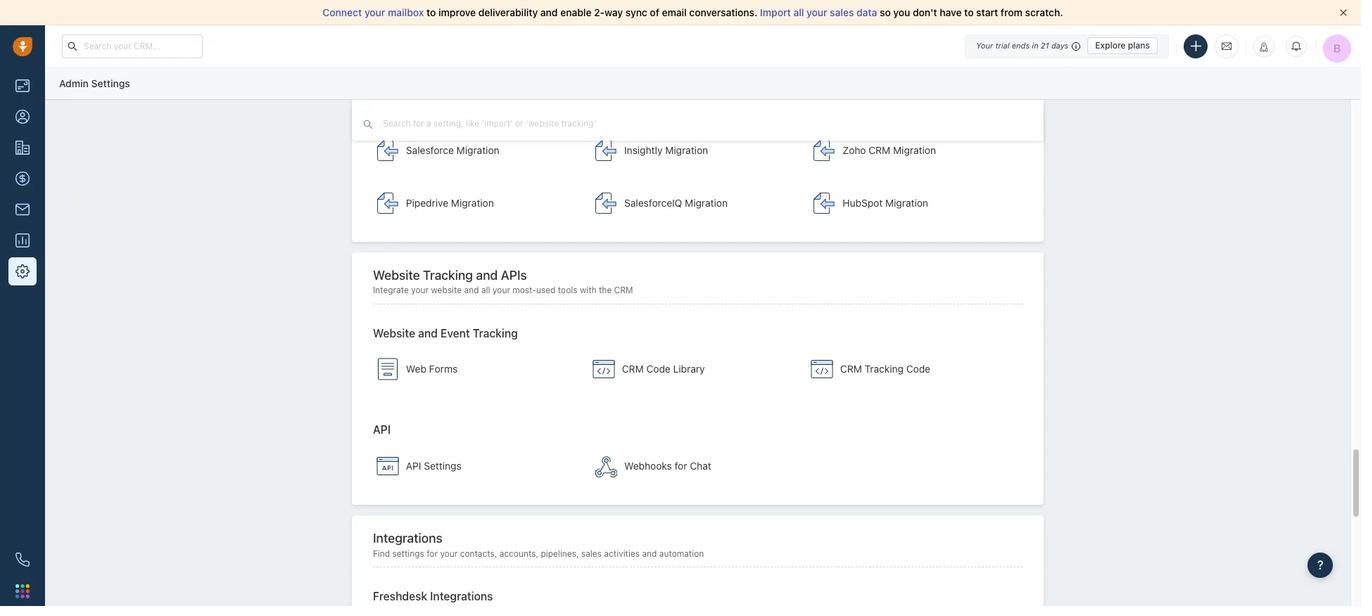 Task type: locate. For each thing, give the bounding box(es) containing it.
1 horizontal spatial to
[[964, 6, 974, 18]]

phone element
[[8, 546, 37, 574]]

webhooks
[[624, 460, 672, 472]]

0 horizontal spatial all
[[481, 285, 490, 296]]

1 code from the left
[[646, 363, 671, 375]]

and left apis
[[476, 268, 498, 283]]

have
[[940, 6, 962, 18]]

to right mailbox
[[427, 6, 436, 18]]

plans
[[1128, 40, 1150, 51]]

most-
[[513, 285, 536, 296]]

migration right hubspot in the top right of the page
[[885, 197, 928, 209]]

api settings link
[[369, 442, 582, 491]]

and right website in the left of the page
[[464, 285, 479, 296]]

crm code library link
[[585, 345, 798, 394]]

1 horizontal spatial code
[[906, 363, 931, 375]]

crm right "a set of code libraries to add, track and update contacts" image
[[622, 363, 644, 375]]

from right migrate
[[416, 108, 440, 120]]

sales left 'data'
[[830, 6, 854, 18]]

integrations inside integrations find settings for your contacts, accounts, pipelines, sales activities and automation
[[373, 532, 442, 546]]

admin settings
[[59, 77, 130, 89]]

zoho crm migration
[[843, 144, 936, 156]]

explore plans
[[1095, 40, 1150, 51]]

webhooks for chat link
[[588, 442, 800, 491]]

website
[[373, 268, 420, 283], [373, 327, 415, 340]]

website up integrate
[[373, 268, 420, 283]]

migration
[[457, 144, 499, 156], [665, 144, 708, 156], [893, 144, 936, 156], [451, 197, 494, 209], [685, 197, 728, 209], [885, 197, 928, 209]]

and right activities
[[642, 549, 657, 559]]

activities
[[604, 549, 640, 559]]

connect your mailbox to improve deliverability and enable 2-way sync of email conversations. import all your sales data so you don't have to start from scratch.
[[323, 6, 1063, 18]]

bring all your sales data from zoho crm using a zip file image
[[813, 139, 836, 162]]

migration for hubspot migration
[[885, 197, 928, 209]]

0 vertical spatial from
[[1001, 6, 1023, 18]]

settings right tokens to access chat and crm apis icon
[[424, 460, 462, 472]]

website up automatically create contacts when website visitors sign up icon
[[373, 327, 415, 340]]

salesforceiq migration
[[624, 197, 728, 209]]

all right 'import'
[[794, 6, 804, 18]]

salesforce migration
[[406, 144, 499, 156]]

0 horizontal spatial from
[[416, 108, 440, 120]]

crm tracking code link
[[804, 345, 1016, 394]]

0 vertical spatial all
[[794, 6, 804, 18]]

2 website from the top
[[373, 327, 415, 340]]

hubspot
[[843, 197, 883, 209]]

migration right salesforceiq
[[685, 197, 728, 209]]

zoho
[[843, 144, 866, 156]]

hubspot migration
[[843, 197, 928, 209]]

1 website from the top
[[373, 268, 420, 283]]

for left chat
[[675, 460, 687, 472]]

from
[[1001, 6, 1023, 18], [416, 108, 440, 120]]

chat
[[690, 460, 711, 472]]

so
[[880, 6, 891, 18]]

close image
[[1340, 9, 1347, 16]]

api settings
[[406, 460, 462, 472]]

1 vertical spatial for
[[427, 549, 438, 559]]

migration for salesforce migration
[[457, 144, 499, 156]]

ends
[[1012, 41, 1030, 50]]

salesforceiq
[[624, 197, 682, 209]]

1 horizontal spatial api
[[406, 460, 421, 472]]

automation
[[659, 549, 704, 559]]

your
[[365, 6, 385, 18], [807, 6, 827, 18], [411, 285, 429, 296], [493, 285, 510, 296], [440, 549, 458, 559]]

api right tokens to access chat and crm apis icon
[[406, 460, 421, 472]]

integrations down contacts,
[[430, 591, 493, 603]]

freshworks switcher image
[[15, 585, 30, 599]]

tokens to access chat and crm apis image
[[376, 456, 399, 478]]

scratch.
[[1025, 6, 1063, 18]]

tracking for website
[[423, 268, 473, 283]]

crm right zoho
[[869, 144, 891, 156]]

and
[[540, 6, 558, 18], [476, 268, 498, 283], [464, 285, 479, 296], [418, 327, 438, 340], [642, 549, 657, 559]]

0 vertical spatial settings
[[91, 77, 130, 89]]

Search for a setting, like 'import' or 'website tracking' text field
[[382, 117, 649, 130]]

tracking up website in the left of the page
[[423, 268, 473, 283]]

bring all your sales data from salesforce using a zip file image
[[376, 139, 399, 162]]

migration for salesforceiq migration
[[685, 197, 728, 209]]

settings
[[392, 549, 424, 559]]

crm right the
[[614, 285, 633, 296]]

crm right another at left
[[487, 108, 512, 120]]

0 horizontal spatial settings
[[91, 77, 130, 89]]

1 horizontal spatial settings
[[424, 460, 462, 472]]

from right start
[[1001, 6, 1023, 18]]

webhooks for chat
[[624, 460, 711, 472]]

your down apis
[[493, 285, 510, 296]]

accounts,
[[500, 549, 538, 559]]

0 vertical spatial tracking
[[423, 268, 473, 283]]

your left website in the left of the page
[[411, 285, 429, 296]]

1 vertical spatial settings
[[424, 460, 462, 472]]

admin
[[59, 77, 89, 89]]

website inside "website tracking and apis integrate your website and all your most-used tools with the crm"
[[373, 268, 420, 283]]

explore
[[1095, 40, 1126, 51]]

import
[[760, 6, 791, 18]]

tracking inside "website tracking and apis integrate your website and all your most-used tools with the crm"
[[423, 268, 473, 283]]

1 horizontal spatial all
[[794, 6, 804, 18]]

your inside integrations find settings for your contacts, accounts, pipelines, sales activities and automation
[[440, 549, 458, 559]]

data
[[857, 6, 877, 18]]

forms
[[429, 363, 458, 375]]

code inside crm code library link
[[646, 363, 671, 375]]

improve
[[439, 6, 476, 18]]

2-
[[594, 6, 605, 18]]

integrations
[[373, 532, 442, 546], [430, 591, 493, 603]]

your trial ends in 21 days
[[976, 41, 1069, 50]]

0 vertical spatial website
[[373, 268, 420, 283]]

settings right admin
[[91, 77, 130, 89]]

integrations up settings
[[373, 532, 442, 546]]

2 vertical spatial tracking
[[865, 363, 904, 375]]

send email image
[[1222, 40, 1232, 52]]

sales inside integrations find settings for your contacts, accounts, pipelines, sales activities and automation
[[581, 549, 602, 559]]

your left contacts,
[[440, 549, 458, 559]]

1 vertical spatial all
[[481, 285, 490, 296]]

insightly
[[624, 144, 663, 156]]

0 vertical spatial api
[[373, 424, 391, 437]]

crm right integrate your website with the crm to track your visitors and contacts icon
[[840, 363, 862, 375]]

1 vertical spatial website
[[373, 327, 415, 340]]

migration for pipedrive migration
[[451, 197, 494, 209]]

1 horizontal spatial for
[[675, 460, 687, 472]]

all
[[794, 6, 804, 18], [481, 285, 490, 296]]

website and event tracking
[[373, 327, 518, 340]]

settings for api settings
[[424, 460, 462, 472]]

all left most-
[[481, 285, 490, 296]]

crm
[[487, 108, 512, 120], [869, 144, 891, 156], [614, 285, 633, 296], [622, 363, 644, 375], [840, 363, 862, 375]]

to
[[427, 6, 436, 18], [964, 6, 974, 18]]

sales
[[830, 6, 854, 18], [581, 549, 602, 559]]

1 vertical spatial tracking
[[473, 327, 518, 340]]

settings
[[91, 77, 130, 89], [424, 460, 462, 472]]

tracking
[[423, 268, 473, 283], [473, 327, 518, 340], [865, 363, 904, 375]]

1 horizontal spatial sales
[[830, 6, 854, 18]]

migrate
[[373, 108, 413, 120]]

for
[[675, 460, 687, 472], [427, 549, 438, 559]]

0 horizontal spatial for
[[427, 549, 438, 559]]

tracking right event
[[473, 327, 518, 340]]

event
[[441, 327, 470, 340]]

0 horizontal spatial sales
[[581, 549, 602, 559]]

tools
[[558, 285, 578, 296]]

and left event
[[418, 327, 438, 340]]

0 vertical spatial integrations
[[373, 532, 442, 546]]

1 vertical spatial sales
[[581, 549, 602, 559]]

tracking for crm
[[865, 363, 904, 375]]

migration right pipedrive on the top left
[[451, 197, 494, 209]]

2 code from the left
[[906, 363, 931, 375]]

insightly migration
[[624, 144, 708, 156]]

migration down another at left
[[457, 144, 499, 156]]

sales left activities
[[581, 549, 602, 559]]

tracking right integrate your website with the crm to track your visitors and contacts icon
[[865, 363, 904, 375]]

import all your sales data link
[[760, 6, 880, 18]]

migration right insightly
[[665, 144, 708, 156]]

0 horizontal spatial to
[[427, 6, 436, 18]]

api up tokens to access chat and crm apis icon
[[373, 424, 391, 437]]

api
[[373, 424, 391, 437], [406, 460, 421, 472]]

0 horizontal spatial api
[[373, 424, 391, 437]]

automatically create contacts when website visitors sign up image
[[376, 358, 399, 381]]

0 horizontal spatial code
[[646, 363, 671, 375]]

code
[[646, 363, 671, 375], [906, 363, 931, 375]]

api for api settings
[[406, 460, 421, 472]]

library
[[673, 363, 705, 375]]

migration for insightly migration
[[665, 144, 708, 156]]

for right settings
[[427, 549, 438, 559]]

to left start
[[964, 6, 974, 18]]

0 vertical spatial for
[[675, 460, 687, 472]]

1 vertical spatial api
[[406, 460, 421, 472]]



Task type: vqa. For each thing, say whether or not it's contained in the screenshot.
first 1 note from the left
no



Task type: describe. For each thing, give the bounding box(es) containing it.
don't
[[913, 6, 937, 18]]

the
[[599, 285, 612, 296]]

another
[[443, 108, 484, 120]]

api for api
[[373, 424, 391, 437]]

deliverability
[[478, 6, 538, 18]]

explore plans link
[[1088, 37, 1158, 54]]

your right 'import'
[[807, 6, 827, 18]]

and inside integrations find settings for your contacts, accounts, pipelines, sales activities and automation
[[642, 549, 657, 559]]

apis
[[501, 268, 527, 283]]

mailbox
[[388, 6, 424, 18]]

website for and
[[373, 327, 415, 340]]

0 vertical spatial sales
[[830, 6, 854, 18]]

sync
[[626, 6, 647, 18]]

integrations find settings for your contacts, accounts, pipelines, sales activities and automation
[[373, 532, 704, 559]]

bring all your sales data from salesforceiq using a zip file image
[[595, 192, 617, 214]]

connect
[[323, 6, 362, 18]]

conversations.
[[689, 6, 758, 18]]

pipedrive migration
[[406, 197, 494, 209]]

pipelines,
[[541, 549, 579, 559]]

of
[[650, 6, 659, 18]]

used
[[536, 285, 556, 296]]

freshdesk
[[373, 591, 427, 603]]

web
[[406, 363, 426, 375]]

bring all your sales data from insightly using a zip file image
[[595, 139, 617, 162]]

and left enable
[[540, 6, 558, 18]]

enable
[[560, 6, 592, 18]]

days
[[1051, 41, 1069, 50]]

website for tracking
[[373, 268, 420, 283]]

your left mailbox
[[365, 6, 385, 18]]

1 vertical spatial from
[[416, 108, 440, 120]]

start
[[976, 6, 998, 18]]

email
[[662, 6, 687, 18]]

migration right zoho
[[893, 144, 936, 156]]

website
[[431, 285, 462, 296]]

integrate
[[373, 285, 409, 296]]

crm inside "website tracking and apis integrate your website and all your most-used tools with the crm"
[[614, 285, 633, 296]]

1 vertical spatial integrations
[[430, 591, 493, 603]]

a set of code libraries to add, track and update contacts image
[[592, 358, 615, 381]]

phone image
[[15, 553, 30, 567]]

settings for admin settings
[[91, 77, 130, 89]]

your
[[976, 41, 993, 50]]

1 horizontal spatial from
[[1001, 6, 1023, 18]]

code inside crm tracking code link
[[906, 363, 931, 375]]

what's new image
[[1259, 42, 1269, 52]]

crm code library
[[622, 363, 705, 375]]

Search your CRM... text field
[[62, 34, 203, 58]]

for inside webhooks for chat link
[[675, 460, 687, 472]]

bring all your sales data from hubspot using csv files and an api key image
[[813, 192, 836, 214]]

contacts,
[[460, 549, 497, 559]]

website tracking and apis integrate your website and all your most-used tools with the crm
[[373, 268, 633, 296]]

with
[[580, 285, 597, 296]]

bring all your sales data from pipedrive using a zip file image
[[376, 192, 399, 214]]

pipedrive
[[406, 197, 448, 209]]

migrate from another crm
[[373, 108, 512, 120]]

all inside "website tracking and apis integrate your website and all your most-used tools with the crm"
[[481, 285, 490, 296]]

in
[[1032, 41, 1039, 50]]

salesforce
[[406, 144, 454, 156]]

web forms
[[406, 363, 458, 375]]

integrate your website with the crm to track your visitors and contacts image
[[811, 358, 833, 381]]

freshdesk integrations
[[373, 591, 493, 603]]

web forms link
[[369, 345, 582, 394]]

trial
[[995, 41, 1010, 50]]

connect your mailbox link
[[323, 6, 427, 18]]

for inside integrations find settings for your contacts, accounts, pipelines, sales activities and automation
[[427, 549, 438, 559]]

use webhooks to notify yourself for replies, chat assignments, and more image
[[595, 456, 617, 478]]

1 to from the left
[[427, 6, 436, 18]]

21
[[1041, 41, 1049, 50]]

you
[[893, 6, 910, 18]]

find
[[373, 549, 390, 559]]

way
[[605, 6, 623, 18]]

2 to from the left
[[964, 6, 974, 18]]

crm tracking code
[[840, 363, 931, 375]]



